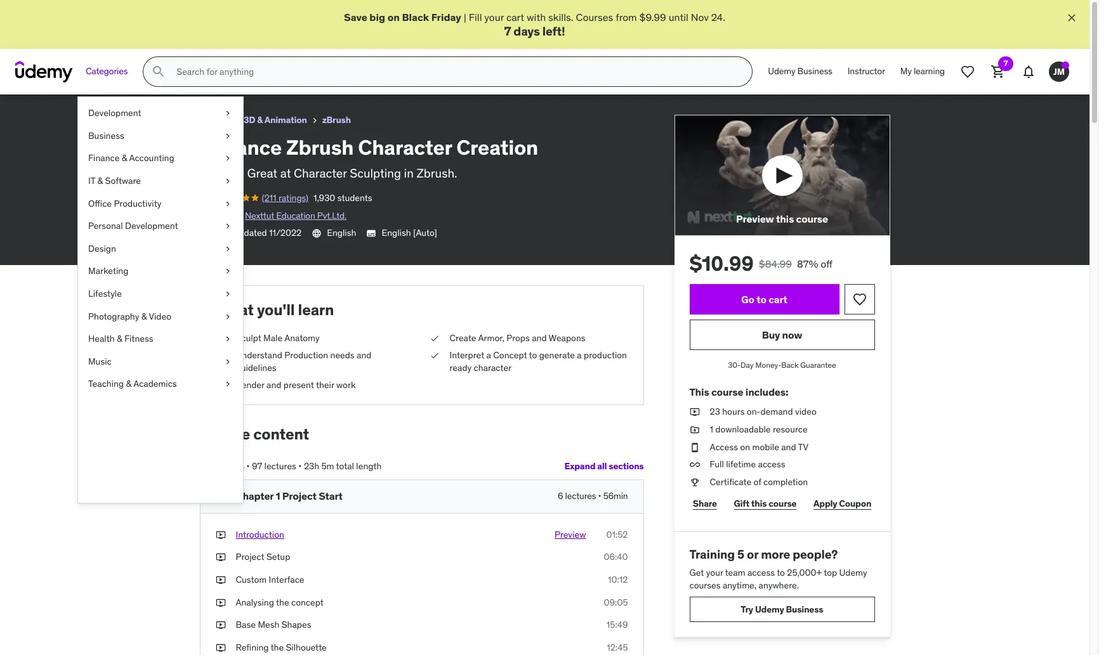 Task type: vqa. For each thing, say whether or not it's contained in the screenshot.
'Custom'
yes



Task type: locate. For each thing, give the bounding box(es) containing it.
1 horizontal spatial •
[[299, 461, 302, 472]]

xsmall image
[[223, 153, 233, 165], [223, 175, 233, 188], [223, 220, 233, 233], [223, 266, 233, 278], [223, 311, 233, 323], [690, 424, 700, 436], [690, 459, 700, 472], [216, 529, 226, 542], [216, 552, 226, 564], [216, 620, 226, 632]]

1 vertical spatial udemy
[[839, 568, 867, 579]]

business left instructor
[[798, 66, 833, 77]]

advance
[[200, 135, 282, 161]]

1 horizontal spatial wishlist image
[[960, 64, 976, 79]]

06:40
[[604, 552, 628, 563]]

your inside save big on black friday | fill your cart with skills. courses from $9.99 until nov 24. 7 days left!
[[485, 11, 504, 23]]

xsmall image left you'll
[[223, 311, 233, 323]]

character up the in
[[358, 135, 452, 161]]

try udemy business link
[[690, 598, 875, 623]]

course for gift this course
[[769, 498, 797, 510]]

project up custom
[[236, 552, 264, 563]]

nexttut
[[245, 210, 274, 221]]

this right gift
[[751, 498, 767, 510]]

wishlist image
[[960, 64, 976, 79], [852, 292, 867, 308]]

0 vertical spatial character
[[358, 135, 452, 161]]

0 vertical spatial cart
[[506, 11, 524, 23]]

$10.99 $84.99 87% off
[[690, 251, 833, 277]]

present
[[284, 380, 314, 391]]

30-day money-back guarantee
[[728, 361, 836, 370]]

on-
[[747, 407, 761, 418]]

in
[[404, 166, 414, 181]]

0 horizontal spatial a
[[487, 350, 491, 361]]

access down mobile
[[758, 459, 786, 470]]

photography
[[88, 311, 139, 322]]

full lifetime access
[[710, 459, 786, 470]]

1 horizontal spatial your
[[706, 568, 723, 579]]

1 vertical spatial the
[[271, 642, 284, 654]]

0 vertical spatial wishlist image
[[960, 64, 976, 79]]

english for english
[[327, 227, 356, 239]]

design link down personal development
[[78, 238, 243, 260]]

on right the big
[[388, 11, 400, 23]]

finance & accounting link
[[78, 148, 243, 170]]

and left tv
[[782, 442, 796, 453]]

teaching & academics
[[88, 379, 177, 390]]

1 vertical spatial preview
[[555, 529, 586, 541]]

2 vertical spatial udemy
[[755, 604, 784, 616]]

cart inside save big on black friday | fill your cart with skills. courses from $9.99 until nov 24. 7 days left!
[[506, 11, 524, 23]]

this inside button
[[776, 213, 794, 225]]

pvt.ltd.
[[317, 210, 347, 221]]

to inside the training 5 or more people? get your team access to 25,000+ top udemy courses anytime, anywhere.
[[777, 568, 785, 579]]

character
[[358, 135, 452, 161], [294, 166, 347, 181]]

xsmall image left sculpt
[[223, 333, 233, 346]]

xsmall image inside music link
[[223, 356, 233, 368]]

0 horizontal spatial wishlist image
[[852, 292, 867, 308]]

productivity
[[114, 198, 161, 209]]

0 vertical spatial the
[[276, 597, 289, 608]]

10 sections • 97 lectures • 23h 5m total length
[[200, 461, 382, 472]]

& right it
[[97, 175, 103, 187]]

character up 1,930
[[294, 166, 347, 181]]

1 vertical spatial project
[[236, 552, 264, 563]]

5
[[738, 547, 745, 563]]

0 horizontal spatial cart
[[506, 11, 524, 23]]

course up 87%
[[796, 213, 828, 225]]

1 vertical spatial course
[[712, 386, 744, 399]]

0 vertical spatial course
[[796, 213, 828, 225]]

1 right chapter
[[276, 490, 280, 503]]

xsmall image down this on the bottom right of the page
[[690, 424, 700, 436]]

1 vertical spatial access
[[748, 568, 775, 579]]

1 vertical spatial 7
[[1004, 59, 1008, 68]]

closed captions image
[[367, 228, 377, 239]]

and right props
[[532, 332, 547, 344]]

0 vertical spatial 1
[[710, 424, 713, 435]]

custom interface
[[236, 574, 304, 586]]

zbrush
[[286, 135, 354, 161]]

1 down 23
[[710, 424, 713, 435]]

lectures right '6'
[[565, 490, 596, 502]]

1 vertical spatial on
[[740, 442, 750, 453]]

1 vertical spatial design
[[88, 243, 116, 254]]

0 horizontal spatial character
[[294, 166, 347, 181]]

2 vertical spatial to
[[777, 568, 785, 579]]

& inside 3d & animation link
[[257, 114, 263, 126]]

& inside health & fitness link
[[117, 333, 122, 345]]

xsmall image down last
[[223, 243, 233, 255]]

0 vertical spatial preview
[[736, 213, 774, 225]]

refining the silhouette
[[236, 642, 327, 654]]

health & fitness
[[88, 333, 153, 345]]

get
[[690, 568, 704, 579]]

back
[[782, 361, 799, 370]]

& for fitness
[[117, 333, 122, 345]]

animation
[[265, 114, 307, 126]]

xsmall image up the become on the top left
[[223, 153, 233, 165]]

0 horizontal spatial to
[[529, 350, 537, 361]]

& right finance
[[122, 153, 127, 164]]

udemy
[[768, 66, 796, 77], [839, 568, 867, 579], [755, 604, 784, 616]]

& right teaching at the bottom left of page
[[126, 379, 131, 390]]

7 left days at the left of the page
[[504, 24, 511, 39]]

01:52
[[606, 529, 628, 541]]

design link left 3d
[[200, 112, 229, 128]]

& for animation
[[257, 114, 263, 126]]

xsmall image inside office productivity link
[[223, 198, 233, 210]]

custom
[[236, 574, 267, 586]]

2 english from the left
[[382, 227, 411, 239]]

1 horizontal spatial 7
[[1004, 59, 1008, 68]]

apply coupon button
[[810, 492, 875, 517]]

0 vertical spatial access
[[758, 459, 786, 470]]

0 horizontal spatial •
[[247, 461, 250, 472]]

1 vertical spatial lectures
[[565, 490, 596, 502]]

you have alerts image
[[1062, 62, 1070, 69]]

skills.
[[548, 11, 574, 23]]

xsmall image up what
[[223, 266, 233, 278]]

xsmall image down small image
[[216, 529, 226, 542]]

office productivity
[[88, 198, 161, 209]]

|
[[464, 11, 466, 23]]

the for analysing
[[276, 597, 289, 608]]

23
[[710, 407, 720, 418]]

it & software
[[88, 175, 141, 187]]

0 vertical spatial on
[[388, 11, 400, 23]]

gift
[[734, 498, 750, 510]]

0 horizontal spatial 7
[[504, 24, 511, 39]]

& inside teaching & academics link
[[126, 379, 131, 390]]

1 horizontal spatial project
[[282, 490, 317, 503]]

the down base mesh shapes on the bottom of page
[[271, 642, 284, 654]]

guarantee
[[801, 361, 836, 370]]

0 vertical spatial your
[[485, 11, 504, 23]]

0 vertical spatial udemy
[[768, 66, 796, 77]]

includes:
[[746, 386, 789, 399]]

xsmall image left zbrush "link"
[[310, 116, 320, 126]]

a up character at the left of page
[[487, 350, 491, 361]]

xsmall image
[[223, 107, 233, 120], [310, 116, 320, 126], [223, 130, 233, 142], [223, 198, 233, 210], [223, 243, 233, 255], [223, 288, 233, 301], [429, 332, 440, 345], [223, 333, 233, 346], [429, 350, 440, 362], [223, 356, 233, 368], [223, 379, 233, 391], [690, 407, 700, 419], [690, 442, 700, 454], [690, 477, 700, 489], [216, 574, 226, 587], [216, 597, 226, 609], [216, 642, 226, 655]]

xsmall image up the become on the top left
[[223, 130, 233, 142]]

access down or
[[748, 568, 775, 579]]

development down office productivity link
[[125, 220, 178, 232]]

udemy inside the training 5 or more people? get your team access to 25,000+ top udemy courses anytime, anywhere.
[[839, 568, 867, 579]]

design down personal
[[88, 243, 116, 254]]

0 horizontal spatial on
[[388, 11, 400, 23]]

and
[[532, 332, 547, 344], [357, 350, 372, 361], [267, 380, 281, 391], [782, 442, 796, 453]]

2 vertical spatial course
[[769, 498, 797, 510]]

0 vertical spatial to
[[757, 293, 767, 306]]

& for academics
[[126, 379, 131, 390]]

english for english [auto]
[[382, 227, 411, 239]]

(211 ratings)
[[262, 192, 309, 204]]

and right render
[[267, 380, 281, 391]]

cart up days at the left of the page
[[506, 11, 524, 23]]

1 vertical spatial 1
[[276, 490, 280, 503]]

zbrush.
[[417, 166, 457, 181]]

xsmall image left 3d
[[223, 107, 233, 120]]

1 horizontal spatial english
[[382, 227, 411, 239]]

english down pvt.ltd.
[[327, 227, 356, 239]]

save
[[344, 11, 367, 23]]

• left 56min
[[598, 490, 601, 502]]

and right needs
[[357, 350, 372, 361]]

xsmall image left by
[[223, 198, 233, 210]]

3d
[[244, 114, 255, 126]]

this for gift
[[751, 498, 767, 510]]

sections right 10
[[211, 461, 244, 472]]

course for preview this course
[[796, 213, 828, 225]]

1 horizontal spatial a
[[577, 350, 582, 361]]

to inside "button"
[[757, 293, 767, 306]]

created
[[200, 210, 231, 221]]

0 horizontal spatial 1
[[276, 490, 280, 503]]

office productivity link
[[78, 193, 243, 215]]

xsmall image left render
[[223, 379, 233, 391]]

production
[[285, 350, 328, 361]]

xsmall image left refining
[[216, 642, 226, 655]]

11/2022
[[269, 227, 302, 239]]

introduction
[[236, 529, 284, 541]]

the for refining
[[271, 642, 284, 654]]

preview up $10.99 $84.99 87% off on the right top of page
[[736, 213, 774, 225]]

1 horizontal spatial to
[[757, 293, 767, 306]]

0 vertical spatial lectures
[[264, 461, 296, 472]]

black
[[402, 11, 429, 23]]

your inside the training 5 or more people? get your team access to 25,000+ top udemy courses anytime, anywhere.
[[706, 568, 723, 579]]

top
[[824, 568, 837, 579]]

xsmall image inside personal development link
[[223, 220, 233, 233]]

0 vertical spatial business
[[798, 66, 833, 77]]

2 horizontal spatial to
[[777, 568, 785, 579]]

& inside photography & video link
[[141, 311, 147, 322]]

1 vertical spatial your
[[706, 568, 723, 579]]

development down categories 'dropdown button'
[[88, 107, 141, 119]]

and inside the 'understand production needs and guidelines'
[[357, 350, 372, 361]]

xsmall image left custom
[[216, 574, 226, 587]]

try udemy business
[[741, 604, 824, 616]]

course up hours
[[712, 386, 744, 399]]

course down completion
[[769, 498, 797, 510]]

ratings)
[[279, 192, 309, 204]]

on down downloadable
[[740, 442, 750, 453]]

jm link
[[1044, 57, 1075, 87]]

teaching
[[88, 379, 124, 390]]

7
[[504, 24, 511, 39], [1004, 59, 1008, 68]]

0 vertical spatial this
[[776, 213, 794, 225]]

and for create armor, props and weapons
[[532, 332, 547, 344]]

sections right all
[[609, 461, 644, 472]]

a down weapons
[[577, 350, 582, 361]]

1 horizontal spatial sections
[[609, 461, 644, 472]]

design left 3d
[[200, 114, 229, 126]]

0 horizontal spatial design
[[88, 243, 116, 254]]

go to cart button
[[690, 285, 839, 315]]

0 horizontal spatial your
[[485, 11, 504, 23]]

0 vertical spatial 7
[[504, 24, 511, 39]]

completion
[[764, 477, 808, 488]]

analysing
[[236, 597, 274, 608]]

&
[[257, 114, 263, 126], [122, 153, 127, 164], [97, 175, 103, 187], [141, 311, 147, 322], [117, 333, 122, 345], [126, 379, 131, 390]]

cart right the go
[[769, 293, 788, 306]]

1 horizontal spatial cart
[[769, 293, 788, 306]]

Search for anything text field
[[174, 61, 737, 83]]

1 horizontal spatial preview
[[736, 213, 774, 225]]

xsmall image left guidelines
[[223, 356, 233, 368]]

udemy inside udemy business link
[[768, 66, 796, 77]]

1 vertical spatial to
[[529, 350, 537, 361]]

lifetime
[[726, 459, 756, 470]]

preview this course button
[[674, 115, 890, 236]]

1 horizontal spatial character
[[358, 135, 452, 161]]

1 vertical spatial cart
[[769, 293, 788, 306]]

23h 5m
[[304, 461, 334, 472]]

preview down '6'
[[555, 529, 586, 541]]

base mesh shapes
[[236, 620, 311, 631]]

2 horizontal spatial •
[[598, 490, 601, 502]]

big
[[370, 11, 385, 23]]

& right 3d
[[257, 114, 263, 126]]

• for 6
[[598, 490, 601, 502]]

xsmall image left by
[[223, 220, 233, 233]]

the down interface
[[276, 597, 289, 608]]

course inside button
[[796, 213, 828, 225]]

7 inside save big on black friday | fill your cart with skills. courses from $9.99 until nov 24. 7 days left!
[[504, 24, 511, 39]]

cart
[[506, 11, 524, 23], [769, 293, 788, 306]]

project down 10 sections • 97 lectures • 23h 5m total length
[[282, 490, 317, 503]]

business down anywhere.
[[786, 604, 824, 616]]

1 vertical spatial character
[[294, 166, 347, 181]]

0 horizontal spatial this
[[751, 498, 767, 510]]

courses
[[576, 11, 613, 23]]

english right closed captions icon
[[382, 227, 411, 239]]

music
[[88, 356, 112, 367]]

full
[[710, 459, 724, 470]]

& inside finance & accounting link
[[122, 153, 127, 164]]

this up $84.99
[[776, 213, 794, 225]]

& left video
[[141, 311, 147, 322]]

to right the go
[[757, 293, 767, 306]]

students
[[338, 192, 372, 204]]

& right health
[[117, 333, 122, 345]]

updated
[[234, 227, 267, 239]]

1 horizontal spatial design
[[200, 114, 229, 126]]

business
[[798, 66, 833, 77], [88, 130, 124, 141], [786, 604, 824, 616]]

1 horizontal spatial on
[[740, 442, 750, 453]]

1 horizontal spatial this
[[776, 213, 794, 225]]

preview inside preview this course button
[[736, 213, 774, 225]]

health & fitness link
[[78, 328, 243, 351]]

cart inside "button"
[[769, 293, 788, 306]]

•
[[247, 461, 250, 472], [299, 461, 302, 472], [598, 490, 601, 502]]

business up finance
[[88, 130, 124, 141]]

downloadable
[[716, 424, 771, 435]]

1 vertical spatial business
[[88, 130, 124, 141]]

your up courses
[[706, 568, 723, 579]]

0 horizontal spatial lectures
[[264, 461, 296, 472]]

• left 97 at the bottom of page
[[247, 461, 250, 472]]

xsmall image left you'll
[[223, 288, 233, 301]]

lectures right 97 at the bottom of page
[[264, 461, 296, 472]]

on
[[388, 11, 400, 23], [740, 442, 750, 453]]

to right concept
[[529, 350, 537, 361]]

udemy inside try udemy business link
[[755, 604, 784, 616]]

this course includes:
[[690, 386, 789, 399]]

xsmall image left full
[[690, 459, 700, 472]]

(211
[[262, 192, 276, 204]]

• left 23h 5m
[[299, 461, 302, 472]]

0 horizontal spatial preview
[[555, 529, 586, 541]]

1 vertical spatial this
[[751, 498, 767, 510]]

& inside it & software link
[[97, 175, 103, 187]]

1 a from the left
[[487, 350, 491, 361]]

1 english from the left
[[327, 227, 356, 239]]

expand
[[565, 461, 596, 472]]

xsmall image up (211 ratings) link
[[223, 175, 233, 188]]

your right fill
[[485, 11, 504, 23]]

7 left notifications icon
[[1004, 59, 1008, 68]]

to up anywhere.
[[777, 568, 785, 579]]

0 horizontal spatial english
[[327, 227, 356, 239]]

preview for preview this course
[[736, 213, 774, 225]]

• for 10
[[247, 461, 250, 472]]

accounting
[[129, 153, 174, 164]]

buy now button
[[690, 320, 875, 351]]

course
[[796, 213, 828, 225], [712, 386, 744, 399], [769, 498, 797, 510]]



Task type: describe. For each thing, give the bounding box(es) containing it.
finance & accounting
[[88, 153, 174, 164]]

6 lectures • 56min
[[558, 490, 628, 502]]

xsmall image left create
[[429, 332, 440, 345]]

xsmall image inside marketing link
[[223, 266, 233, 278]]

1 vertical spatial design link
[[78, 238, 243, 260]]

it
[[88, 175, 95, 187]]

1 horizontal spatial 1
[[710, 424, 713, 435]]

6
[[558, 490, 563, 502]]

xsmall image inside photography & video link
[[223, 311, 233, 323]]

you'll
[[257, 300, 295, 320]]

this for preview
[[776, 213, 794, 225]]

lifestyle link
[[78, 283, 243, 306]]

setup
[[267, 552, 290, 563]]

0 horizontal spatial project
[[236, 552, 264, 563]]

become
[[200, 166, 244, 181]]

creation
[[457, 135, 538, 161]]

close image
[[1066, 11, 1078, 24]]

learn
[[298, 300, 334, 320]]

this
[[690, 386, 709, 399]]

xsmall image left analysing
[[216, 597, 226, 609]]

create
[[450, 332, 476, 344]]

preview for preview
[[555, 529, 586, 541]]

& for accounting
[[122, 153, 127, 164]]

marketing link
[[78, 260, 243, 283]]

what you'll learn
[[216, 300, 334, 320]]

2 vertical spatial business
[[786, 604, 824, 616]]

office
[[88, 198, 112, 209]]

interpret
[[450, 350, 484, 361]]

09:05
[[604, 597, 628, 608]]

0 vertical spatial design link
[[200, 112, 229, 128]]

shopping cart with 7 items image
[[991, 64, 1006, 79]]

to inside interpret a concept to generate a production ready character
[[529, 350, 537, 361]]

udemy image
[[15, 61, 73, 83]]

of
[[754, 477, 762, 488]]

7 link
[[983, 57, 1014, 87]]

xsmall image inside health & fitness link
[[223, 333, 233, 346]]

3d & animation link
[[244, 112, 307, 128]]

off
[[821, 258, 833, 271]]

xsmall image inside development link
[[223, 107, 233, 120]]

preview this course
[[736, 213, 828, 225]]

guidelines
[[236, 362, 277, 374]]

xsmall image left access
[[690, 442, 700, 454]]

training 5 or more people? get your team access to 25,000+ top udemy courses anytime, anywhere.
[[690, 547, 867, 591]]

xsmall image up share
[[690, 477, 700, 489]]

finance
[[88, 153, 120, 164]]

1 vertical spatial development
[[125, 220, 178, 232]]

photography & video link
[[78, 306, 243, 328]]

zbrush link
[[322, 112, 351, 128]]

course content
[[200, 425, 309, 444]]

resource
[[773, 424, 808, 435]]

weapons
[[549, 332, 586, 344]]

marketing
[[88, 266, 128, 277]]

access on mobile and tv
[[710, 442, 809, 453]]

and for understand production needs and guidelines
[[357, 350, 372, 361]]

courses
[[690, 580, 721, 591]]

udemy business
[[768, 66, 833, 77]]

mobile
[[753, 442, 779, 453]]

base
[[236, 620, 256, 631]]

buy now
[[762, 329, 803, 341]]

certificate
[[710, 477, 752, 488]]

money-
[[756, 361, 782, 370]]

interface
[[269, 574, 304, 586]]

teaching & academics link
[[78, 373, 243, 396]]

certificate of completion
[[710, 477, 808, 488]]

created by nexttut education pvt.ltd.
[[200, 210, 347, 221]]

submit search image
[[151, 64, 167, 79]]

notifications image
[[1021, 64, 1037, 79]]

xsmall image left project setup
[[216, 552, 226, 564]]

render and present their work
[[236, 380, 356, 391]]

apply coupon
[[814, 498, 872, 510]]

and for access on mobile and tv
[[782, 442, 796, 453]]

ready
[[450, 362, 472, 374]]

small image
[[216, 490, 228, 503]]

learning
[[914, 66, 945, 77]]

1 horizontal spatial lectures
[[565, 490, 596, 502]]

xsmall image inside lifestyle link
[[223, 288, 233, 301]]

1 vertical spatial wishlist image
[[852, 292, 867, 308]]

nov
[[691, 11, 709, 23]]

23 hours on-demand video
[[710, 407, 817, 418]]

xsmall image left base
[[216, 620, 226, 632]]

anatomy
[[284, 332, 320, 344]]

people?
[[793, 547, 838, 563]]

analysing the concept
[[236, 597, 324, 608]]

understand production needs and guidelines
[[236, 350, 372, 374]]

mesh
[[258, 620, 280, 631]]

now
[[782, 329, 803, 341]]

sculpting
[[350, 166, 401, 181]]

1,930
[[314, 192, 335, 204]]

xsmall image inside it & software link
[[223, 175, 233, 188]]

sculpt
[[236, 332, 261, 344]]

25,000+
[[787, 568, 822, 579]]

at
[[280, 166, 291, 181]]

course
[[200, 425, 250, 444]]

xsmall image inside design link
[[223, 243, 233, 255]]

0 vertical spatial development
[[88, 107, 141, 119]]

2 a from the left
[[577, 350, 582, 361]]

access inside the training 5 or more people? get your team access to 25,000+ top udemy courses anytime, anywhere.
[[748, 568, 775, 579]]

0 vertical spatial project
[[282, 490, 317, 503]]

video
[[795, 407, 817, 418]]

apply
[[814, 498, 838, 510]]

photography & video
[[88, 311, 171, 322]]

$9.99
[[640, 11, 666, 23]]

english [auto]
[[382, 227, 437, 239]]

0 vertical spatial design
[[200, 114, 229, 126]]

xsmall image inside finance & accounting link
[[223, 153, 233, 165]]

xsmall image left 23
[[690, 407, 700, 419]]

silhouette
[[286, 642, 327, 654]]

0 horizontal spatial sections
[[211, 461, 244, 472]]

my
[[901, 66, 912, 77]]

all
[[597, 461, 607, 472]]

xsmall image inside "business" link
[[223, 130, 233, 142]]

save big on black friday | fill your cart with skills. courses from $9.99 until nov 24. 7 days left!
[[344, 11, 726, 39]]

fill
[[469, 11, 482, 23]]

xsmall image left ready
[[429, 350, 440, 362]]

anywhere.
[[759, 580, 799, 591]]

business link
[[78, 125, 243, 148]]

expand all sections button
[[565, 454, 644, 480]]

male
[[263, 332, 283, 344]]

15:49
[[607, 620, 628, 631]]

& for video
[[141, 311, 147, 322]]

[auto]
[[413, 227, 437, 239]]

on inside save big on black friday | fill your cart with skills. courses from $9.99 until nov 24. 7 days left!
[[388, 11, 400, 23]]

render
[[236, 380, 265, 391]]

buy
[[762, 329, 780, 341]]

xsmall image inside teaching & academics link
[[223, 379, 233, 391]]

& for software
[[97, 175, 103, 187]]

97
[[252, 461, 262, 472]]

10
[[200, 461, 209, 472]]

sections inside dropdown button
[[609, 461, 644, 472]]

$84.99
[[759, 258, 792, 271]]

access
[[710, 442, 738, 453]]

course language image
[[312, 229, 322, 239]]

chapter 1 project start
[[236, 490, 343, 503]]



